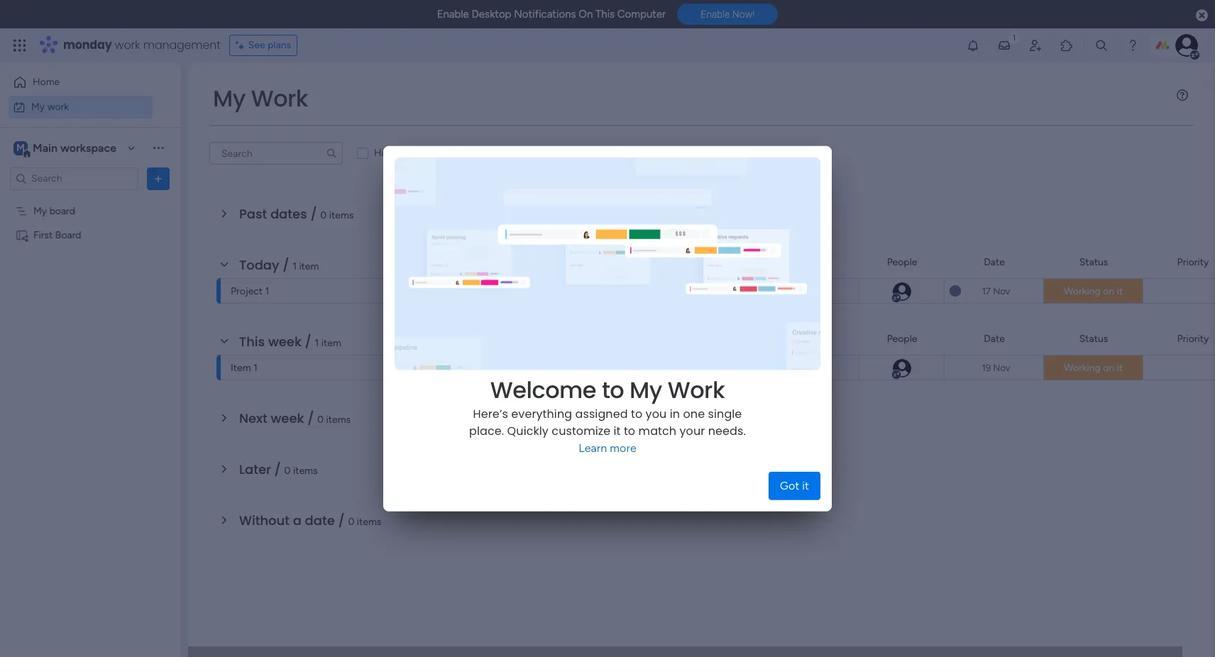 Task type: locate. For each thing, give the bounding box(es) containing it.
1 horizontal spatial work
[[668, 374, 725, 406]]

1 horizontal spatial board
[[616, 363, 642, 375]]

home button
[[9, 71, 153, 94]]

1 vertical spatial nov
[[994, 363, 1011, 373]]

first board
[[33, 229, 81, 241], [594, 363, 642, 375]]

first
[[33, 229, 53, 241], [594, 363, 613, 375]]

work inside welcome to my work here's everything assigned to you in one single place. quickly customize it to match your needs. learn more
[[668, 374, 725, 406]]

this week / 1 item
[[239, 333, 341, 351]]

status
[[1080, 256, 1109, 268], [1080, 333, 1109, 345]]

0 horizontal spatial board
[[49, 205, 75, 217]]

1 priority from the top
[[1178, 256, 1210, 268]]

17
[[983, 286, 991, 296]]

0 vertical spatial this
[[596, 8, 615, 21]]

search image
[[326, 148, 337, 159]]

1 vertical spatial date
[[984, 333, 1005, 345]]

later
[[239, 461, 271, 479]]

date up 17 nov
[[984, 256, 1005, 268]]

1 vertical spatial on
[[1104, 362, 1115, 374]]

enable
[[437, 8, 469, 21], [701, 9, 730, 20]]

1 vertical spatial work
[[47, 100, 69, 113]]

first inside list box
[[33, 229, 53, 241]]

0 inside next week / 0 items
[[317, 414, 324, 426]]

items inside later / 0 items
[[293, 465, 318, 477]]

1 horizontal spatial board
[[610, 286, 636, 298]]

customize
[[552, 423, 611, 439]]

this right the on
[[596, 8, 615, 21]]

date
[[984, 256, 1005, 268], [984, 333, 1005, 345]]

option
[[0, 198, 181, 201]]

notifications image
[[966, 38, 981, 53]]

board up assigned
[[616, 363, 642, 375]]

0 vertical spatial week
[[268, 333, 302, 351]]

0 vertical spatial working
[[1064, 285, 1101, 298]]

see plans
[[248, 39, 291, 51]]

do
[[774, 287, 784, 298]]

nov
[[994, 286, 1011, 296], [994, 363, 1011, 373]]

work
[[251, 82, 308, 114], [668, 374, 725, 406]]

group
[[782, 256, 810, 268], [782, 333, 810, 345], [760, 364, 786, 374]]

0 vertical spatial status
[[1080, 256, 1109, 268]]

enable left desktop
[[437, 8, 469, 21]]

date up 19 nov
[[984, 333, 1005, 345]]

learn
[[579, 441, 607, 455]]

my work
[[213, 82, 308, 114]]

apps image
[[1060, 38, 1074, 53]]

0 vertical spatial first
[[33, 229, 53, 241]]

0 right later
[[284, 465, 291, 477]]

my board
[[33, 205, 75, 217], [594, 286, 636, 298]]

1 vertical spatial board
[[610, 286, 636, 298]]

1 horizontal spatial work
[[115, 37, 140, 53]]

0 horizontal spatial item
[[299, 261, 319, 273]]

board inside list box
[[49, 205, 75, 217]]

on
[[579, 8, 593, 21]]

0 up later / 0 items
[[317, 414, 324, 426]]

1 vertical spatial item
[[322, 337, 341, 349]]

notifications
[[514, 8, 576, 21]]

1 vertical spatial work
[[668, 374, 725, 406]]

project 1
[[231, 285, 269, 298]]

week down project 1
[[268, 333, 302, 351]]

0 vertical spatial work
[[251, 82, 308, 114]]

board right shareable board icon
[[55, 229, 81, 241]]

0
[[321, 209, 327, 222], [317, 414, 324, 426], [284, 465, 291, 477], [348, 516, 355, 528]]

first right shareable board icon
[[33, 229, 53, 241]]

1 vertical spatial group
[[782, 333, 810, 345]]

0 vertical spatial working on it
[[1064, 285, 1123, 298]]

enable for enable now!
[[701, 9, 730, 20]]

project
[[231, 285, 263, 298]]

2 vertical spatial board
[[616, 363, 642, 375]]

enable left now!
[[701, 9, 730, 20]]

0 horizontal spatial first
[[33, 229, 53, 241]]

title
[[788, 364, 806, 374]]

work right monday
[[115, 37, 140, 53]]

2 nov from the top
[[994, 363, 1011, 373]]

board up my board link
[[645, 256, 671, 268]]

work down home
[[47, 100, 69, 113]]

0 horizontal spatial my board
[[33, 205, 75, 217]]

1 vertical spatial week
[[271, 410, 304, 427]]

0 horizontal spatial work
[[47, 100, 69, 113]]

0 vertical spatial nov
[[994, 286, 1011, 296]]

1 vertical spatial people
[[887, 333, 918, 345]]

1 horizontal spatial item
[[322, 337, 341, 349]]

my work
[[31, 100, 69, 113]]

my inside button
[[31, 100, 45, 113]]

next
[[239, 410, 268, 427]]

more
[[610, 441, 637, 455]]

you
[[646, 406, 667, 422]]

work up your
[[668, 374, 725, 406]]

workspace
[[60, 141, 116, 154]]

1
[[293, 261, 297, 273], [265, 285, 269, 298], [315, 337, 319, 349], [254, 362, 258, 374]]

list box
[[0, 196, 181, 439]]

0 vertical spatial priority
[[1178, 256, 1210, 268]]

work for monday
[[115, 37, 140, 53]]

1 horizontal spatial enable
[[701, 9, 730, 20]]

working on it
[[1064, 285, 1123, 298], [1064, 362, 1123, 374]]

0 vertical spatial board
[[49, 205, 75, 217]]

to
[[602, 374, 624, 406], [631, 406, 643, 422], [624, 423, 636, 439]]

people
[[887, 256, 918, 268], [887, 333, 918, 345]]

1 vertical spatial my board
[[594, 286, 636, 298]]

first up assigned
[[594, 363, 613, 375]]

enable now!
[[701, 9, 755, 20]]

everything
[[512, 406, 572, 422]]

dates
[[270, 205, 307, 223]]

items
[[423, 147, 447, 159], [329, 209, 354, 222], [326, 414, 351, 426], [293, 465, 318, 477], [357, 516, 382, 528]]

group left title
[[760, 364, 786, 374]]

board
[[55, 229, 81, 241], [645, 256, 671, 268], [616, 363, 642, 375]]

0 horizontal spatial board
[[55, 229, 81, 241]]

19
[[982, 363, 991, 373]]

0 horizontal spatial first board
[[33, 229, 81, 241]]

first board right shareable board icon
[[33, 229, 81, 241]]

work
[[115, 37, 140, 53], [47, 100, 69, 113]]

0 vertical spatial date
[[984, 256, 1005, 268]]

later / 0 items
[[239, 461, 318, 479]]

2 date from the top
[[984, 333, 1005, 345]]

1 vertical spatial working on it
[[1064, 362, 1123, 374]]

Search in workspace field
[[30, 170, 119, 187]]

now!
[[733, 9, 755, 20]]

my
[[213, 82, 246, 114], [31, 100, 45, 113], [33, 205, 47, 217], [594, 286, 607, 298], [630, 374, 662, 406]]

plans
[[268, 39, 291, 51]]

item
[[299, 261, 319, 273], [322, 337, 341, 349]]

0 horizontal spatial work
[[251, 82, 308, 114]]

enable for enable desktop notifications on this computer
[[437, 8, 469, 21]]

1 vertical spatial first board
[[594, 363, 642, 375]]

0 vertical spatial work
[[115, 37, 140, 53]]

single
[[708, 406, 742, 422]]

past dates / 0 items
[[239, 205, 354, 223]]

1 horizontal spatial my board
[[594, 286, 636, 298]]

this up item 1
[[239, 333, 265, 351]]

past
[[239, 205, 267, 223]]

nov for 17 nov
[[994, 286, 1011, 296]]

items inside 'without a date / 0 items'
[[357, 516, 382, 528]]

1 image
[[1008, 29, 1021, 45]]

0 vertical spatial first board
[[33, 229, 81, 241]]

computer
[[618, 8, 666, 21]]

this
[[596, 8, 615, 21], [239, 333, 265, 351]]

work inside button
[[47, 100, 69, 113]]

select product image
[[13, 38, 27, 53]]

1 vertical spatial status
[[1080, 333, 1109, 345]]

week right next
[[271, 410, 304, 427]]

0 vertical spatial people
[[887, 256, 918, 268]]

my board inside list box
[[33, 205, 75, 217]]

0 inside 'without a date / 0 items'
[[348, 516, 355, 528]]

list box containing my board
[[0, 196, 181, 439]]

priority
[[1178, 256, 1210, 268], [1178, 333, 1210, 345]]

0 horizontal spatial enable
[[437, 8, 469, 21]]

my work button
[[9, 96, 153, 118]]

0 horizontal spatial this
[[239, 333, 265, 351]]

dapulse close image
[[1197, 9, 1209, 23]]

1 vertical spatial board
[[645, 256, 671, 268]]

0 right 'dates'
[[321, 209, 327, 222]]

group up do
[[782, 256, 810, 268]]

1 inside today / 1 item
[[293, 261, 297, 273]]

group up title
[[782, 333, 810, 345]]

nov right 17
[[994, 286, 1011, 296]]

0 vertical spatial my board
[[33, 205, 75, 217]]

work down plans
[[251, 82, 308, 114]]

Filter dashboard by text search field
[[209, 142, 343, 165]]

week
[[268, 333, 302, 351], [271, 410, 304, 427]]

work for my
[[47, 100, 69, 113]]

2 vertical spatial group
[[760, 364, 786, 374]]

0 right date
[[348, 516, 355, 528]]

1 vertical spatial priority
[[1178, 333, 1210, 345]]

1 status from the top
[[1080, 256, 1109, 268]]

it
[[1117, 285, 1123, 298], [1117, 362, 1123, 374], [614, 423, 621, 439], [803, 479, 810, 492]]

None search field
[[209, 142, 343, 165]]

1 vertical spatial working
[[1064, 362, 1101, 374]]

learn more link
[[579, 441, 637, 455]]

without
[[239, 512, 290, 530]]

0 vertical spatial on
[[1104, 285, 1115, 298]]

here's
[[473, 406, 508, 422]]

2 status from the top
[[1080, 333, 1109, 345]]

0 vertical spatial item
[[299, 261, 319, 273]]

monday
[[63, 37, 112, 53]]

working
[[1064, 285, 1101, 298], [1064, 362, 1101, 374]]

it inside got it "button"
[[803, 479, 810, 492]]

see
[[248, 39, 265, 51]]

my inside list box
[[33, 205, 47, 217]]

1 horizontal spatial first
[[594, 363, 613, 375]]

1 nov from the top
[[994, 286, 1011, 296]]

enable inside enable now! button
[[701, 9, 730, 20]]

it inside welcome to my work here's everything assigned to you in one single place. quickly customize it to match your needs. learn more
[[614, 423, 621, 439]]

first board up assigned
[[594, 363, 642, 375]]

desktop
[[472, 8, 512, 21]]

inbox image
[[998, 38, 1012, 53]]

/
[[311, 205, 317, 223], [283, 256, 289, 274], [305, 333, 312, 351], [308, 410, 314, 427], [275, 461, 281, 479], [338, 512, 345, 530]]

2 horizontal spatial board
[[645, 256, 671, 268]]

nov right 19
[[994, 363, 1011, 373]]



Task type: describe. For each thing, give the bounding box(es) containing it.
1 vertical spatial this
[[239, 333, 265, 351]]

item inside this week / 1 item
[[322, 337, 341, 349]]

1 horizontal spatial this
[[596, 8, 615, 21]]

got it
[[780, 479, 810, 492]]

1 working from the top
[[1064, 285, 1101, 298]]

a
[[293, 512, 302, 530]]

19 nov
[[982, 363, 1011, 373]]

item inside today / 1 item
[[299, 261, 319, 273]]

without a date / 0 items
[[239, 512, 382, 530]]

see plans button
[[229, 35, 298, 56]]

week for next
[[271, 410, 304, 427]]

0 vertical spatial group
[[782, 256, 810, 268]]

today / 1 item
[[239, 256, 319, 274]]

first board link
[[592, 356, 723, 381]]

main
[[33, 141, 58, 154]]

1 working on it from the top
[[1064, 285, 1123, 298]]

week for this
[[268, 333, 302, 351]]

welcome
[[491, 374, 597, 406]]

got it button
[[769, 472, 821, 500]]

items inside past dates / 0 items
[[329, 209, 354, 222]]

item 1
[[231, 362, 258, 374]]

management
[[143, 37, 221, 53]]

customize button
[[453, 142, 529, 165]]

workspace image
[[13, 140, 28, 156]]

enable now! button
[[678, 4, 779, 25]]

2 working on it from the top
[[1064, 362, 1123, 374]]

hide
[[374, 147, 395, 159]]

customize
[[476, 147, 524, 159]]

group title
[[760, 364, 806, 374]]

invite members image
[[1029, 38, 1043, 53]]

place.
[[469, 423, 504, 439]]

0 vertical spatial board
[[55, 229, 81, 241]]

needs.
[[709, 423, 746, 439]]

shareable board image
[[15, 228, 28, 242]]

match
[[639, 423, 677, 439]]

got
[[780, 479, 800, 492]]

one
[[683, 406, 705, 422]]

item
[[231, 362, 251, 374]]

search everything image
[[1095, 38, 1109, 53]]

home
[[33, 76, 60, 88]]

today
[[239, 256, 279, 274]]

1 inside this week / 1 item
[[315, 337, 319, 349]]

1 vertical spatial first
[[594, 363, 613, 375]]

done
[[398, 147, 420, 159]]

1 people from the top
[[887, 256, 918, 268]]

next week / 0 items
[[239, 410, 351, 427]]

2 priority from the top
[[1178, 333, 1210, 345]]

main workspace
[[33, 141, 116, 154]]

nov for 19 nov
[[994, 363, 1011, 373]]

my inside welcome to my work here's everything assigned to you in one single place. quickly customize it to match your needs. learn more
[[630, 374, 662, 406]]

jacob simon image
[[1176, 34, 1199, 57]]

welcome to my work here's everything assigned to you in one single place. quickly customize it to match your needs. learn more
[[469, 374, 746, 455]]

enable desktop notifications on this computer
[[437, 8, 666, 21]]

2 on from the top
[[1104, 362, 1115, 374]]

date
[[305, 512, 335, 530]]

items inside next week / 0 items
[[326, 414, 351, 426]]

17 nov
[[983, 286, 1011, 296]]

1 date from the top
[[984, 256, 1005, 268]]

1 horizontal spatial first board
[[594, 363, 642, 375]]

help image
[[1126, 38, 1140, 53]]

workspace selection element
[[13, 140, 119, 158]]

in
[[670, 406, 680, 422]]

your
[[680, 423, 705, 439]]

m
[[16, 142, 25, 154]]

0 inside later / 0 items
[[284, 465, 291, 477]]

2 people from the top
[[887, 333, 918, 345]]

assigned
[[576, 406, 628, 422]]

1 on from the top
[[1104, 285, 1115, 298]]

monday work management
[[63, 37, 221, 53]]

0 inside past dates / 0 items
[[321, 209, 327, 222]]

quickly
[[507, 423, 549, 439]]

my board link
[[592, 279, 723, 305]]

hide done items
[[374, 147, 447, 159]]

to-do
[[760, 287, 784, 298]]

2 working from the top
[[1064, 362, 1101, 374]]

to-
[[760, 287, 774, 298]]

my board inside my board link
[[594, 286, 636, 298]]



Task type: vqa. For each thing, say whether or not it's contained in the screenshot.
the bottommost My board
yes



